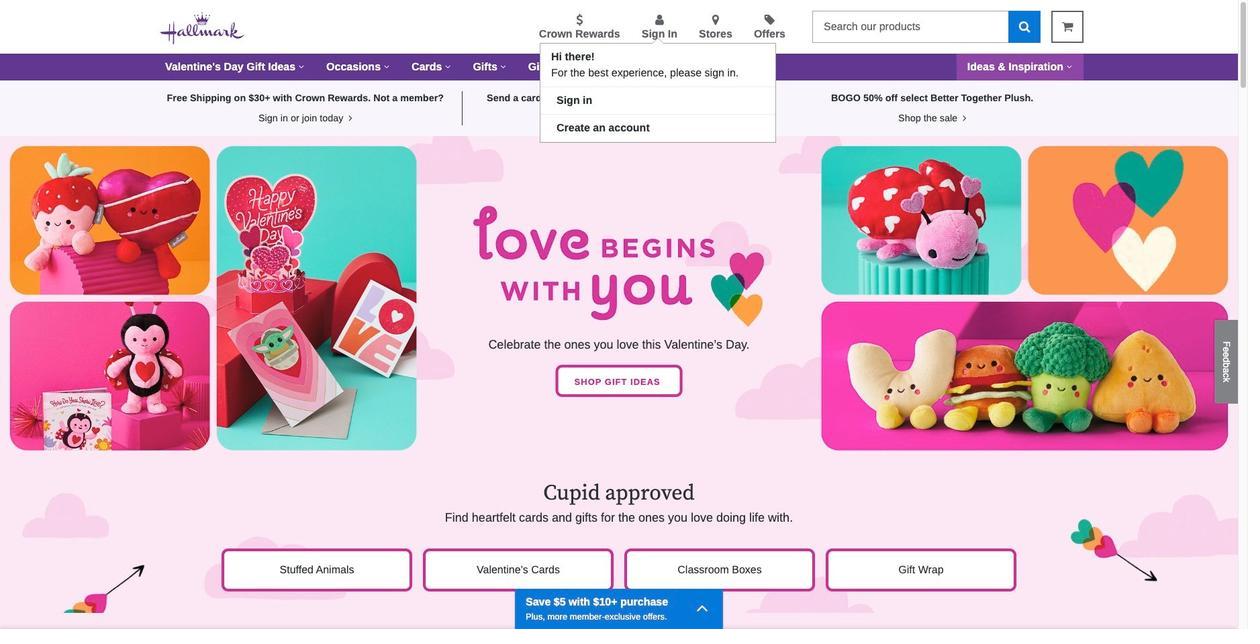 Task type: describe. For each thing, give the bounding box(es) containing it.
0 vertical spatial menu
[[266, 11, 802, 42]]

shopping cart image
[[1062, 21, 1073, 33]]

0 vertical spatial banner
[[0, 0, 1238, 143]]

1 vertical spatial banner
[[216, 481, 1022, 528]]

1 vertical spatial menu
[[540, 87, 775, 142]]

hallmark image
[[160, 12, 244, 44]]

valentine's day cards image
[[0, 614, 1238, 630]]

Search our products search field
[[812, 11, 1008, 43]]



Task type: locate. For each thing, give the bounding box(es) containing it.
region
[[0, 460, 1238, 630]]

banner
[[0, 0, 1238, 143], [216, 481, 1022, 528]]

None search field
[[812, 11, 1041, 43]]

images of valentine's day better togethers, cards, and plushes on a light pink background with clouds image
[[0, 136, 1238, 460]]

icon image
[[346, 113, 352, 123], [670, 113, 676, 123], [960, 113, 966, 123], [696, 599, 708, 617]]

search image
[[1019, 20, 1030, 33]]

menu
[[266, 11, 802, 42], [540, 87, 775, 142]]

menu bar
[[154, 54, 1084, 81]]

main content
[[0, 81, 1238, 630]]

cupid approved image
[[0, 460, 1238, 630]]



Task type: vqa. For each thing, say whether or not it's contained in the screenshot.
Hallmark
no



